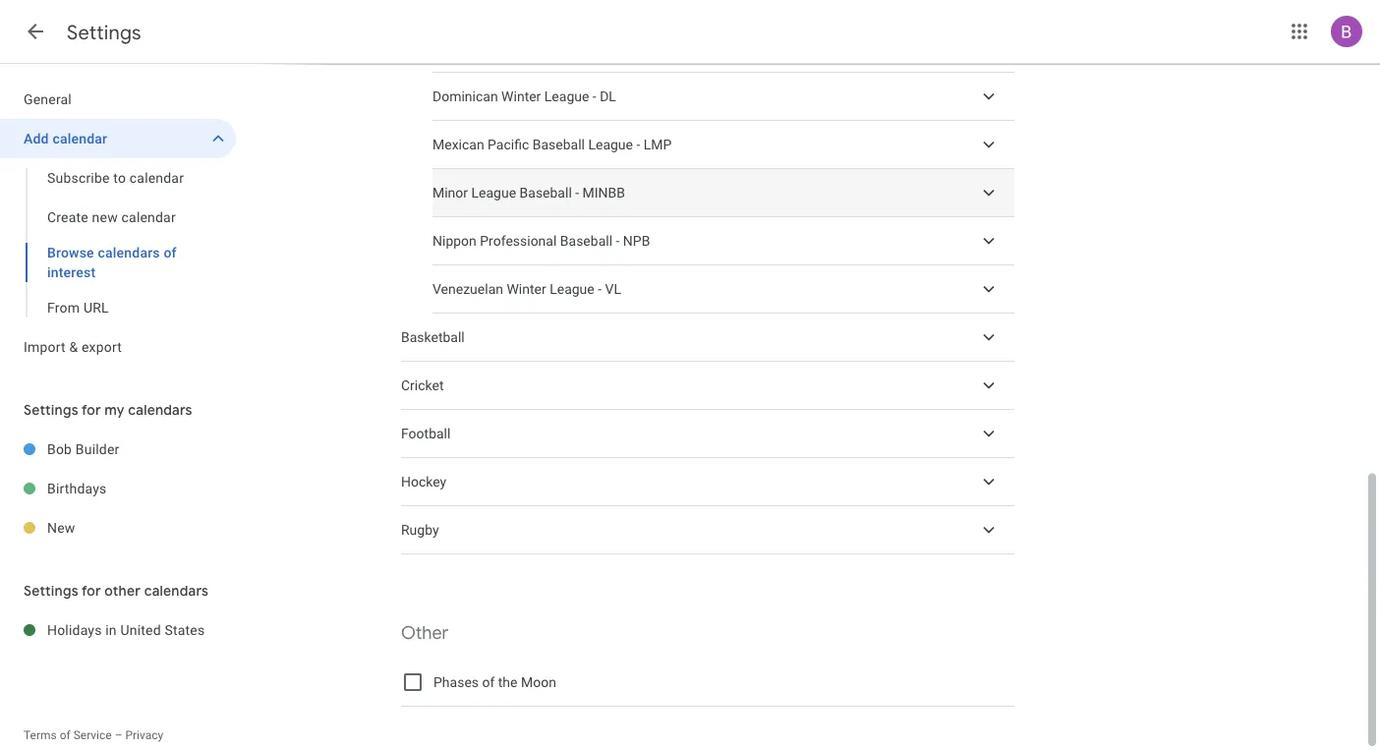 Task type: describe. For each thing, give the bounding box(es) containing it.
baseball for pacific
[[533, 136, 585, 153]]

new tree item
[[0, 508, 236, 548]]

settings for settings for other calendars
[[24, 582, 78, 600]]

mexican pacific baseball league - lmp tree item
[[433, 121, 1015, 169]]

import & export
[[24, 339, 122, 355]]

npb
[[623, 233, 650, 249]]

subscribe to calendar
[[47, 170, 184, 186]]

venezuelan
[[433, 281, 504, 297]]

basketball tree item
[[401, 314, 1015, 362]]

create new calendar
[[47, 209, 176, 225]]

- for minbb
[[576, 185, 579, 201]]

builder
[[76, 441, 120, 457]]

minor league baseball - minbb tree item
[[433, 169, 1015, 217]]

from url
[[47, 299, 109, 316]]

- for vl
[[598, 281, 602, 297]]

nippon professional baseball - npb tree item
[[433, 217, 1015, 266]]

terms
[[24, 729, 57, 743]]

general
[[24, 91, 72, 107]]

minbb
[[583, 185, 626, 201]]

browse calendars of interest
[[47, 244, 177, 280]]

tree containing general
[[0, 80, 236, 367]]

holidays in united states link
[[47, 611, 236, 650]]

calendar for subscribe to calendar
[[130, 170, 184, 186]]

dl
[[600, 88, 617, 105]]

add calendar tree item
[[0, 119, 236, 158]]

terms of service – privacy
[[24, 729, 164, 743]]

birthdays tree item
[[0, 469, 236, 508]]

dominican winter league - dl
[[433, 88, 617, 105]]

settings for my calendars tree
[[0, 430, 236, 548]]

venezuelan winter league - vl tree item
[[433, 266, 1015, 314]]

in
[[106, 622, 117, 638]]

rugby tree item
[[401, 507, 1015, 555]]

venezuelan winter league - vl
[[433, 281, 622, 297]]

privacy
[[125, 729, 164, 743]]

new link
[[47, 508, 236, 548]]

league right the minor
[[472, 185, 516, 201]]

dominican winter league - dl tree item
[[433, 73, 1015, 121]]

winter for dominican
[[502, 88, 541, 105]]

nippon professional baseball - npb
[[433, 233, 650, 249]]

cricket
[[401, 377, 444, 394]]

import
[[24, 339, 66, 355]]

football tree item
[[401, 410, 1015, 458]]

settings heading
[[67, 20, 141, 45]]

interest
[[47, 264, 96, 280]]

league inside tree item
[[589, 136, 633, 153]]

of inside browse calendars of interest
[[164, 244, 177, 261]]

settings for my calendars
[[24, 401, 192, 419]]

bob builder
[[47, 441, 120, 457]]

cricket tree item
[[401, 362, 1015, 410]]

go back image
[[24, 20, 47, 43]]

to
[[113, 170, 126, 186]]

mexican pacific baseball league - lmp
[[433, 136, 672, 153]]

minor
[[433, 185, 468, 201]]

&
[[69, 339, 78, 355]]

pacific
[[488, 136, 529, 153]]

phases of the moon
[[434, 674, 557, 691]]

of for terms of service – privacy
[[60, 729, 71, 743]]

add calendar
[[24, 130, 107, 147]]

birthdays
[[47, 480, 107, 497]]

privacy link
[[125, 729, 164, 743]]

dominican
[[433, 88, 498, 105]]

settings for settings
[[67, 20, 141, 45]]

baseball for professional
[[560, 233, 613, 249]]



Task type: vqa. For each thing, say whether or not it's contained in the screenshot.
middle calendars
yes



Task type: locate. For each thing, give the bounding box(es) containing it.
0 vertical spatial baseball
[[533, 136, 585, 153]]

calendar up subscribe
[[53, 130, 107, 147]]

0 vertical spatial winter
[[502, 88, 541, 105]]

1 vertical spatial baseball
[[520, 185, 572, 201]]

baseball inside tree item
[[533, 136, 585, 153]]

of right terms
[[60, 729, 71, 743]]

1 vertical spatial of
[[482, 674, 495, 691]]

lmp
[[644, 136, 672, 153]]

2 vertical spatial calendar
[[121, 209, 176, 225]]

calendar right to
[[130, 170, 184, 186]]

calendar right new
[[121, 209, 176, 225]]

league
[[545, 88, 590, 105], [589, 136, 633, 153], [472, 185, 516, 201], [550, 281, 595, 297]]

new
[[47, 520, 75, 536]]

tree item
[[433, 25, 1015, 73]]

new
[[92, 209, 118, 225]]

0 vertical spatial for
[[82, 401, 101, 419]]

other
[[401, 622, 449, 645]]

1 vertical spatial calendars
[[128, 401, 192, 419]]

of down create new calendar
[[164, 244, 177, 261]]

calendars for other
[[144, 582, 209, 600]]

league left dl at the top of page
[[545, 88, 590, 105]]

group
[[0, 158, 236, 328]]

holidays in united states tree item
[[0, 611, 236, 650]]

states
[[165, 622, 205, 638]]

- left dl at the top of page
[[593, 88, 597, 105]]

2 vertical spatial calendars
[[144, 582, 209, 600]]

2 vertical spatial baseball
[[560, 233, 613, 249]]

group containing subscribe to calendar
[[0, 158, 236, 328]]

bob builder tree item
[[0, 430, 236, 469]]

calendars for my
[[128, 401, 192, 419]]

hockey tree item
[[401, 458, 1015, 507]]

league left lmp
[[589, 136, 633, 153]]

terms of service link
[[24, 729, 112, 743]]

0 horizontal spatial of
[[60, 729, 71, 743]]

add
[[24, 130, 49, 147]]

2 vertical spatial of
[[60, 729, 71, 743]]

1 vertical spatial winter
[[507, 281, 547, 297]]

settings right go back icon
[[67, 20, 141, 45]]

tree
[[0, 80, 236, 367]]

mexican
[[433, 136, 485, 153]]

united
[[120, 622, 161, 638]]

0 vertical spatial calendar
[[53, 130, 107, 147]]

holidays
[[47, 622, 102, 638]]

-
[[593, 88, 597, 105], [637, 136, 641, 153], [576, 185, 579, 201], [616, 233, 620, 249], [598, 281, 602, 297]]

basketball
[[401, 329, 465, 345]]

settings up "bob"
[[24, 401, 78, 419]]

0 vertical spatial settings
[[67, 20, 141, 45]]

for left other
[[82, 582, 101, 600]]

winter
[[502, 88, 541, 105], [507, 281, 547, 297]]

- left "npb"
[[616, 233, 620, 249]]

- left vl
[[598, 281, 602, 297]]

1 for from the top
[[82, 401, 101, 419]]

phases
[[434, 674, 479, 691]]

- for dl
[[593, 88, 597, 105]]

- left lmp
[[637, 136, 641, 153]]

rugby
[[401, 522, 439, 538]]

bob
[[47, 441, 72, 457]]

baseball
[[533, 136, 585, 153], [520, 185, 572, 201], [560, 233, 613, 249]]

from
[[47, 299, 80, 316]]

2 vertical spatial settings
[[24, 582, 78, 600]]

the
[[498, 674, 518, 691]]

–
[[115, 729, 122, 743]]

winter down professional
[[507, 281, 547, 297]]

1 vertical spatial settings
[[24, 401, 78, 419]]

moon
[[521, 674, 557, 691]]

for
[[82, 401, 101, 419], [82, 582, 101, 600]]

- left minbb
[[576, 185, 579, 201]]

birthdays link
[[47, 469, 236, 508]]

settings for other calendars
[[24, 582, 209, 600]]

winter up pacific
[[502, 88, 541, 105]]

url
[[83, 299, 109, 316]]

1 vertical spatial for
[[82, 582, 101, 600]]

vl
[[605, 281, 622, 297]]

my
[[105, 401, 125, 419]]

- inside tree item
[[637, 136, 641, 153]]

1 vertical spatial calendar
[[130, 170, 184, 186]]

baseball right pacific
[[533, 136, 585, 153]]

of left the
[[482, 674, 495, 691]]

settings for settings for my calendars
[[24, 401, 78, 419]]

subscribe
[[47, 170, 110, 186]]

calendar inside add calendar tree item
[[53, 130, 107, 147]]

0 vertical spatial calendars
[[98, 244, 160, 261]]

calendar for create new calendar
[[121, 209, 176, 225]]

league left vl
[[550, 281, 595, 297]]

settings
[[67, 20, 141, 45], [24, 401, 78, 419], [24, 582, 78, 600]]

for for my
[[82, 401, 101, 419]]

settings up holidays
[[24, 582, 78, 600]]

winter for venezuelan
[[507, 281, 547, 297]]

holidays in united states
[[47, 622, 205, 638]]

professional
[[480, 233, 557, 249]]

2 horizontal spatial of
[[482, 674, 495, 691]]

of for phases of the moon
[[482, 674, 495, 691]]

calendars up states
[[144, 582, 209, 600]]

other
[[105, 582, 141, 600]]

calendars inside browse calendars of interest
[[98, 244, 160, 261]]

- for npb
[[616, 233, 620, 249]]

create
[[47, 209, 88, 225]]

of
[[164, 244, 177, 261], [482, 674, 495, 691], [60, 729, 71, 743]]

baseball left "npb"
[[560, 233, 613, 249]]

nippon
[[433, 233, 477, 249]]

0 vertical spatial of
[[164, 244, 177, 261]]

browse
[[47, 244, 94, 261]]

calendars
[[98, 244, 160, 261], [128, 401, 192, 419], [144, 582, 209, 600]]

calendars down create new calendar
[[98, 244, 160, 261]]

1 horizontal spatial of
[[164, 244, 177, 261]]

for left my
[[82, 401, 101, 419]]

football
[[401, 426, 451, 442]]

service
[[73, 729, 112, 743]]

baseball up nippon professional baseball - npb
[[520, 185, 572, 201]]

minor league baseball - minbb
[[433, 185, 626, 201]]

calendars right my
[[128, 401, 192, 419]]

hockey
[[401, 474, 447, 490]]

calendar
[[53, 130, 107, 147], [130, 170, 184, 186], [121, 209, 176, 225]]

export
[[82, 339, 122, 355]]

for for other
[[82, 582, 101, 600]]

2 for from the top
[[82, 582, 101, 600]]

baseball for league
[[520, 185, 572, 201]]



